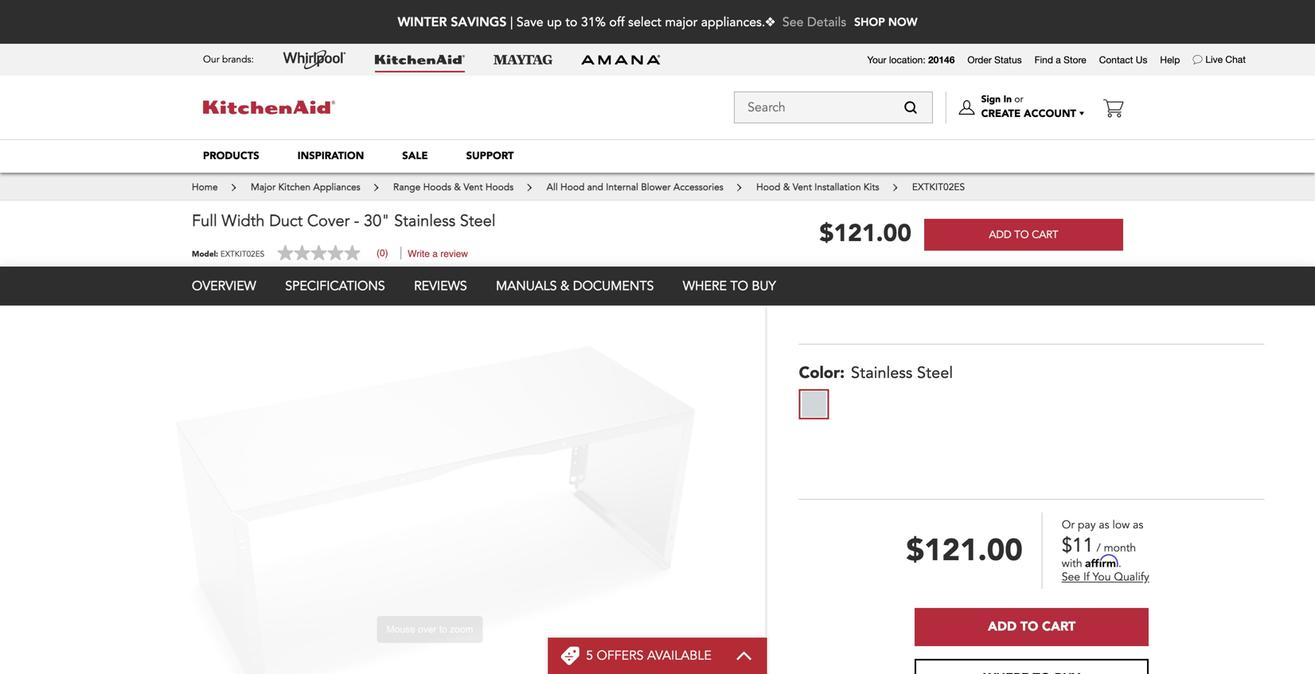 Task type: vqa. For each thing, say whether or not it's contained in the screenshot.
the SERVICE & SUPPORT on the top of page
no



Task type: describe. For each thing, give the bounding box(es) containing it.
review
[[441, 248, 468, 259]]

1 as from the left
[[1099, 517, 1110, 533]]

contact us
[[1099, 54, 1148, 65]]

0 vertical spatial extkit02es
[[912, 181, 965, 194]]

your location: 20146
[[867, 54, 955, 65]]

/ month with
[[1062, 541, 1136, 571]]

blower
[[641, 181, 671, 194]]

zoom
[[450, 624, 473, 635]]

amana image
[[581, 54, 661, 65]]

add for 'add to cart' button to the bottom
[[988, 618, 1017, 636]]

5 offers available
[[586, 647, 712, 665]]

help link
[[1160, 53, 1180, 66]]

create
[[981, 107, 1021, 121]]

where to buy link
[[683, 277, 776, 295]]

full
[[192, 210, 217, 232]]

inspiration
[[298, 149, 364, 163]]

kits
[[864, 181, 880, 194]]

winter savings | save up to 31% off select major appliances.❖ see details shop now
[[398, 13, 918, 31]]

1 vent from the left
[[464, 181, 483, 194]]

you
[[1093, 570, 1111, 585]]

heading containing 5
[[586, 647, 712, 665]]

support
[[466, 149, 514, 163]]

1 hood from the left
[[561, 181, 585, 194]]

pay
[[1078, 517, 1096, 533]]

over
[[418, 624, 437, 635]]

sign
[[981, 93, 1001, 106]]

1 vertical spatial kitchenaid image
[[203, 101, 335, 114]]

or
[[1062, 517, 1075, 533]]

add for topmost 'add to cart' button
[[989, 228, 1012, 242]]

hood & vent installation kits link
[[756, 181, 882, 194]]

see inside winter savings | save up to 31% off select major appliances.❖ see details shop now
[[782, 14, 804, 31]]

0 horizontal spatial &
[[454, 181, 461, 194]]

range
[[393, 181, 421, 194]]

installation
[[815, 181, 861, 194]]

(0)
[[377, 248, 388, 259]]

savings
[[451, 13, 507, 30]]

1 vertical spatial to
[[1021, 618, 1038, 636]]

live
[[1206, 54, 1223, 65]]

home
[[192, 181, 218, 194]]

0 vertical spatial add to cart
[[989, 228, 1059, 242]]

write a review button
[[408, 248, 468, 259]]

1 hoods from the left
[[423, 181, 451, 194]]

our
[[203, 53, 219, 66]]

manuals
[[496, 277, 557, 295]]

and
[[587, 181, 603, 194]]

affirm
[[1086, 555, 1119, 568]]

all hood and internal blower accessories link
[[547, 181, 726, 194]]

reviews link
[[414, 277, 467, 295]]

low
[[1113, 517, 1130, 533]]

products element
[[203, 149, 259, 163]]

(0) button
[[271, 245, 395, 261]]

sign in or create account
[[981, 93, 1076, 121]]

contact
[[1099, 54, 1133, 65]]

0 vertical spatial stainless
[[394, 210, 456, 232]]

chat
[[1226, 54, 1246, 65]]

/
[[1097, 541, 1101, 556]]

off
[[609, 14, 625, 31]]

shop now link
[[854, 2, 918, 42]]

0 vertical spatial $121.00
[[820, 217, 912, 250]]

up
[[547, 14, 562, 31]]

specifications
[[285, 277, 385, 295]]

help
[[1160, 54, 1180, 65]]

0 vertical spatial cart
[[1032, 228, 1059, 242]]

select
[[628, 14, 662, 31]]

mouse
[[387, 624, 415, 635]]

where to buy
[[683, 277, 776, 295]]

overview link
[[192, 277, 256, 295]]

buy
[[752, 277, 776, 295]]

|
[[510, 14, 513, 31]]

30"
[[364, 210, 390, 232]]

range hoods & vent hoods
[[393, 181, 514, 194]]

full width duct cover - 30" stainless steel
[[192, 210, 496, 232]]

inspiration element
[[298, 149, 364, 163]]

& for manuals & documents
[[561, 277, 569, 295]]

live chat
[[1206, 54, 1246, 65]]

support element
[[466, 149, 514, 163]]

whirlpool image
[[283, 50, 346, 69]]

2 hood from the left
[[756, 181, 781, 194]]

1 vertical spatial $121.00
[[906, 530, 1023, 572]]

Search search field
[[734, 92, 933, 123]]

sale
[[402, 149, 428, 163]]

.
[[1119, 556, 1122, 571]]

home link
[[192, 181, 221, 194]]

a for find
[[1056, 54, 1061, 65]]

status
[[995, 54, 1022, 65]]

major
[[251, 181, 276, 194]]

range hoods & vent hoods link
[[393, 181, 516, 194]]

live chat button
[[1206, 53, 1246, 66]]

2 hoods from the left
[[486, 181, 514, 194]]

order status link
[[968, 53, 1022, 66]]

shop
[[854, 14, 885, 29]]



Task type: locate. For each thing, give the bounding box(es) containing it.
1 horizontal spatial vent
[[793, 181, 812, 194]]

see inside "affirm . see if you qualify"
[[1062, 570, 1080, 585]]

maytag image
[[494, 55, 553, 64]]

0 horizontal spatial see
[[782, 14, 804, 31]]

our brands:
[[203, 53, 254, 66]]

to left buy
[[730, 277, 748, 295]]

a right write
[[433, 248, 438, 259]]

extkit02es
[[912, 181, 965, 194], [220, 249, 264, 260]]

1 vertical spatial steel
[[917, 362, 953, 384]]

to inside application
[[439, 624, 447, 635]]

see details link
[[782, 14, 846, 31]]

2 horizontal spatial &
[[783, 181, 790, 194]]

hood right all
[[561, 181, 585, 194]]

0 vertical spatial add to cart button
[[924, 219, 1123, 251]]

1 horizontal spatial &
[[561, 277, 569, 295]]

add
[[989, 228, 1012, 242], [988, 618, 1017, 636]]

store
[[1064, 54, 1087, 65]]

qualify
[[1114, 570, 1149, 585]]

manuals & documents link
[[496, 277, 654, 295]]

a for write
[[433, 248, 438, 259]]

major kitchen appliances link
[[251, 181, 363, 194]]

add to cart button
[[924, 219, 1123, 251], [915, 608, 1149, 646]]

as right low on the right bottom
[[1133, 517, 1144, 533]]

menu
[[184, 139, 1131, 173]]

color:
[[799, 362, 845, 384]]

hood
[[561, 181, 585, 194], [756, 181, 781, 194]]

1 vertical spatial extkit02es
[[220, 249, 264, 260]]

0 vertical spatial kitchenaid image
[[375, 55, 465, 64]]

see left if
[[1062, 570, 1080, 585]]

to right up
[[565, 14, 578, 31]]

specifications link
[[285, 277, 385, 295]]

vent down support element
[[464, 181, 483, 194]]

if
[[1084, 570, 1090, 585]]

2 vent from the left
[[793, 181, 812, 194]]

0 vertical spatial steel
[[460, 210, 496, 232]]

month
[[1104, 541, 1136, 556]]

& for hood & vent installation kits
[[783, 181, 790, 194]]

2 as from the left
[[1133, 517, 1144, 533]]

heading
[[586, 647, 712, 665]]

kitchenaid image down winter
[[375, 55, 465, 64]]

0 horizontal spatial kitchenaid image
[[203, 101, 335, 114]]

1 vertical spatial add to cart
[[988, 618, 1076, 636]]

to inside winter savings | save up to 31% off select major appliances.❖ see details shop now
[[565, 14, 578, 31]]

2 horizontal spatial to
[[730, 277, 748, 295]]

overview
[[192, 277, 256, 295]]

find a store
[[1035, 54, 1087, 65]]

reviews
[[414, 277, 467, 295]]

all hood and internal blower accessories
[[547, 181, 724, 194]]

hood left the installation
[[756, 181, 781, 194]]

save
[[517, 14, 544, 31]]

in
[[1004, 93, 1012, 106]]

major kitchen appliances
[[251, 181, 360, 194]]

1 horizontal spatial to
[[565, 14, 578, 31]]

1 horizontal spatial hood
[[756, 181, 781, 194]]

0 vertical spatial to
[[1015, 228, 1029, 242]]

0 horizontal spatial as
[[1099, 517, 1110, 533]]

to
[[1015, 228, 1029, 242], [1021, 618, 1038, 636]]

& left the installation
[[783, 181, 790, 194]]

extkit02es right kits on the right of the page
[[912, 181, 965, 194]]

now
[[888, 14, 918, 29]]

brands:
[[222, 53, 254, 66]]

& right the range at the top of the page
[[454, 181, 461, 194]]

1 vertical spatial add to cart button
[[915, 608, 1149, 646]]

1 horizontal spatial steel
[[917, 362, 953, 384]]

major
[[665, 14, 698, 31]]

1 horizontal spatial kitchenaid image
[[375, 55, 465, 64]]

your
[[867, 54, 887, 65]]

1 horizontal spatial stainless
[[851, 362, 913, 384]]

1 vertical spatial see
[[1062, 570, 1080, 585]]

0 horizontal spatial hood
[[561, 181, 585, 194]]

contact us link
[[1099, 53, 1148, 66]]

$11
[[1062, 533, 1094, 559]]

1 horizontal spatial extkit02es
[[912, 181, 965, 194]]

1 vertical spatial a
[[433, 248, 438, 259]]

hoods
[[423, 181, 451, 194], [486, 181, 514, 194]]

0 horizontal spatial hoods
[[423, 181, 451, 194]]

available
[[647, 647, 712, 665]]

manuals & documents
[[496, 277, 654, 295]]

with
[[1062, 556, 1082, 571]]

or pay as low as $11
[[1062, 517, 1144, 559]]

or
[[1015, 93, 1023, 106]]

1 horizontal spatial see
[[1062, 570, 1080, 585]]

0 horizontal spatial steel
[[460, 210, 496, 232]]

0 vertical spatial to
[[565, 14, 578, 31]]

stainless right color:
[[851, 362, 913, 384]]

mouse over to zoom application
[[136, 325, 724, 674]]

extkit02es down width
[[220, 249, 264, 260]]

internal
[[606, 181, 638, 194]]

0 horizontal spatial extkit02es
[[220, 249, 264, 260]]

0 horizontal spatial a
[[433, 248, 438, 259]]

a
[[1056, 54, 1061, 65], [433, 248, 438, 259]]

cover
[[307, 210, 350, 232]]

mouse over to zoom
[[387, 624, 473, 635]]

to right over
[[439, 624, 447, 635]]

where
[[683, 277, 727, 295]]

0 vertical spatial a
[[1056, 54, 1061, 65]]

write a review
[[408, 248, 468, 259]]

stainless steel image
[[802, 392, 826, 417]]

add to cart
[[989, 228, 1059, 242], [988, 618, 1076, 636]]

details
[[807, 14, 846, 31]]

stainless up write
[[394, 210, 456, 232]]

1 vertical spatial to
[[730, 277, 748, 295]]

1 horizontal spatial hoods
[[486, 181, 514, 194]]

find a store link
[[1035, 53, 1087, 66]]

0 horizontal spatial vent
[[464, 181, 483, 194]]

to
[[565, 14, 578, 31], [730, 277, 748, 295], [439, 624, 447, 635]]

1 vertical spatial cart
[[1042, 618, 1076, 636]]

width
[[222, 210, 265, 232]]

1 vertical spatial stainless
[[851, 362, 913, 384]]

2 vertical spatial to
[[439, 624, 447, 635]]

0 vertical spatial see
[[782, 14, 804, 31]]

kitchen
[[278, 181, 311, 194]]

model: extkit02es
[[192, 249, 264, 260]]

us
[[1136, 54, 1148, 65]]

see if you qualify link
[[1062, 570, 1149, 585]]

sale element
[[402, 149, 428, 163]]

find
[[1035, 54, 1053, 65]]

location:
[[889, 54, 926, 65]]

1 horizontal spatial as
[[1133, 517, 1144, 533]]

appliances
[[313, 181, 360, 194]]

1 vertical spatial add
[[988, 618, 1017, 636]]

0 vertical spatial add
[[989, 228, 1012, 242]]

all
[[547, 181, 558, 194]]

accessories
[[674, 181, 724, 194]]

see left details
[[782, 14, 804, 31]]

vent left the installation
[[793, 181, 812, 194]]

a right find
[[1056, 54, 1061, 65]]

0 horizontal spatial stainless
[[394, 210, 456, 232]]

kitchenaid image
[[375, 55, 465, 64], [203, 101, 335, 114]]

order status
[[968, 54, 1022, 65]]

steel
[[460, 210, 496, 232], [917, 362, 953, 384]]

order
[[968, 54, 992, 65]]

write
[[408, 248, 430, 259]]

color: stainless steel
[[799, 362, 953, 384]]

kitchenaid image down 'brands:'
[[203, 101, 335, 114]]

hood & vent installation kits
[[756, 181, 880, 194]]

31%
[[581, 14, 606, 31]]

as left low on the right bottom
[[1099, 517, 1110, 533]]

5
[[586, 647, 593, 665]]

& right manuals
[[561, 277, 569, 295]]

hoods right the range at the top of the page
[[423, 181, 451, 194]]

products
[[203, 149, 259, 163]]

chevron icon image
[[736, 651, 753, 661]]

0 horizontal spatial to
[[439, 624, 447, 635]]

promo tag image
[[561, 646, 580, 666]]

$121.00
[[820, 217, 912, 250], [906, 530, 1023, 572]]

duct
[[269, 210, 303, 232]]

1 horizontal spatial a
[[1056, 54, 1061, 65]]

vent
[[464, 181, 483, 194], [793, 181, 812, 194]]

menu containing products
[[184, 139, 1131, 173]]

hoods down the "support"
[[486, 181, 514, 194]]

affirm . see if you qualify
[[1062, 555, 1149, 585]]



